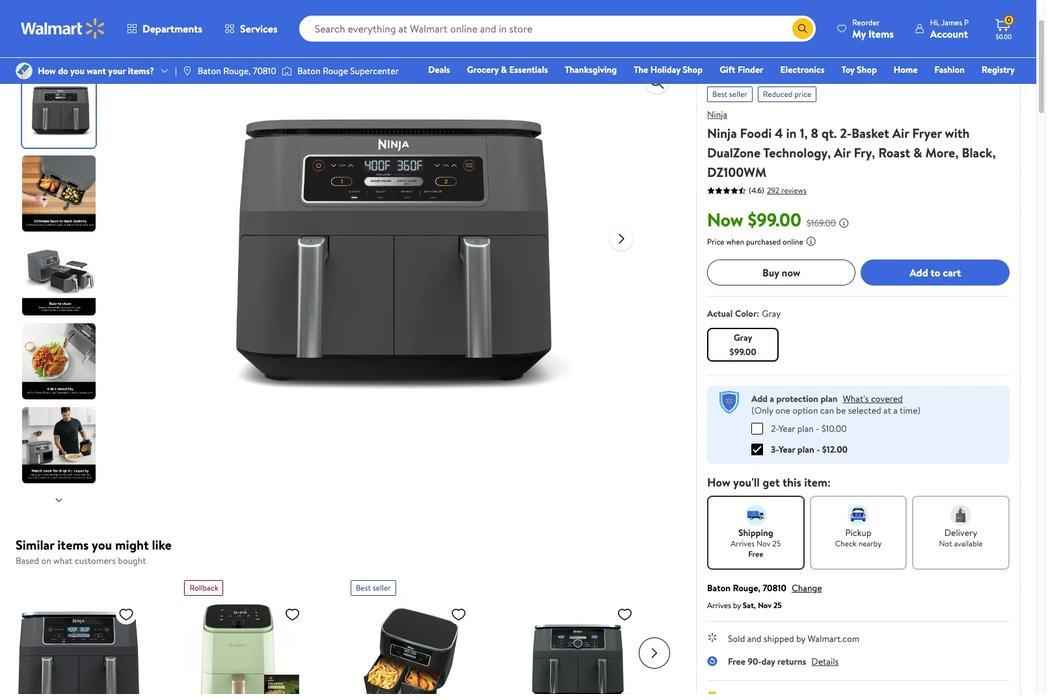Task type: vqa. For each thing, say whether or not it's contained in the screenshot.
2-
yes



Task type: locate. For each thing, give the bounding box(es) containing it.
70810 down services
[[253, 64, 276, 77]]

0 vertical spatial best seller
[[712, 88, 747, 100]]

$10.00
[[822, 422, 847, 435]]

1 vertical spatial bought
[[118, 554, 146, 567]]

day
[[762, 655, 775, 668]]

- left "$12.00"
[[817, 443, 820, 456]]

returns
[[778, 655, 806, 668]]

500+
[[707, 45, 729, 58]]

 image left rouge
[[282, 64, 292, 77]]

0 horizontal spatial bought
[[118, 554, 146, 567]]

a left one
[[770, 392, 774, 405]]

1 horizontal spatial add
[[910, 265, 928, 280]]

by
[[733, 600, 741, 611], [796, 632, 806, 645]]

add
[[910, 265, 928, 280], [751, 392, 768, 405]]

the holiday shop
[[634, 63, 703, 76]]

0 horizontal spatial 2-
[[771, 422, 779, 435]]

thanksgiving
[[565, 63, 617, 76]]

$99.00 inside actual color list
[[730, 345, 756, 358]]

(4.6) 292 reviews
[[749, 184, 807, 196]]

1 horizontal spatial free
[[748, 548, 763, 559]]

1 horizontal spatial 70810
[[763, 581, 787, 594]]

learn more about strikethrough prices image
[[839, 218, 849, 228]]

you'll
[[733, 474, 760, 490]]

rollback
[[190, 582, 218, 593]]

nov right sat,
[[758, 600, 772, 611]]

1 product group from the left
[[184, 575, 322, 694]]

next media item image
[[614, 231, 629, 246]]

deals link
[[422, 62, 456, 77]]

1 vertical spatial free
[[728, 655, 746, 668]]

0 vertical spatial rouge,
[[223, 64, 251, 77]]

ninja
[[707, 108, 727, 121], [707, 124, 737, 142]]

1 horizontal spatial by
[[796, 632, 806, 645]]

by right "shipped"
[[796, 632, 806, 645]]

add left one
[[751, 392, 768, 405]]

ninja up 'dualzone' at the top
[[707, 108, 727, 121]]

0 vertical spatial plan
[[821, 392, 838, 405]]

1 horizontal spatial baton
[[297, 64, 321, 77]]

reorder my items
[[852, 17, 894, 41]]

0 vertical spatial add
[[910, 265, 928, 280]]

legal information image
[[806, 236, 816, 247]]

ninja foodi 4 in 1, 8 qt. 2-basket air fryer with dualzone technology, air fry, roast & more, black, dz100wm - image 3 of 7 image
[[22, 239, 98, 316]]

0 vertical spatial you
[[70, 64, 85, 77]]

2 product group from the left
[[351, 575, 488, 694]]

8
[[811, 124, 818, 142]]

1 vertical spatial -
[[817, 443, 820, 456]]

buy now
[[763, 265, 801, 280]]

0 horizontal spatial add
[[751, 392, 768, 405]]

sat,
[[743, 600, 756, 611]]

0 horizontal spatial how
[[38, 64, 56, 77]]

1 vertical spatial air
[[834, 144, 851, 161]]

0 vertical spatial nov
[[757, 538, 771, 549]]

1 horizontal spatial bought
[[731, 45, 759, 58]]

1 vertical spatial $99.00
[[730, 345, 756, 358]]

0 horizontal spatial shop
[[683, 63, 703, 76]]

1 vertical spatial best seller
[[356, 582, 391, 593]]

0 vertical spatial ninja
[[707, 108, 727, 121]]

year right 3-year plan - $12.00 checkbox
[[779, 443, 795, 456]]

0 vertical spatial &
[[501, 63, 507, 76]]

plan right the option
[[821, 392, 838, 405]]

you inside similar items you might like based on what customers bought
[[92, 536, 112, 554]]

- for $10.00
[[816, 422, 820, 435]]

bought up gift finder
[[731, 45, 759, 58]]

shop right the holiday at the top of the page
[[683, 63, 703, 76]]

bought down 'might'
[[118, 554, 146, 567]]

ninja down 'ninja' link
[[707, 124, 737, 142]]

2 horizontal spatial  image
[[282, 64, 292, 77]]

1 shop from the left
[[683, 63, 703, 76]]

rouge,
[[223, 64, 251, 77], [733, 581, 761, 594]]

1 horizontal spatial 2-
[[840, 124, 852, 142]]

shipping
[[738, 526, 773, 539]]

$12.00
[[822, 443, 848, 456]]

1 vertical spatial arrives
[[707, 600, 731, 611]]

item:
[[804, 474, 831, 490]]

actual color list
[[705, 325, 1012, 364]]

0 vertical spatial -
[[816, 422, 820, 435]]

(only
[[751, 404, 773, 417]]

$99.00 down actual color : gray
[[730, 345, 756, 358]]

plan for $12.00
[[798, 443, 814, 456]]

1 vertical spatial &
[[914, 144, 922, 161]]

bought
[[731, 45, 759, 58], [118, 554, 146, 567]]

free down shipping
[[748, 548, 763, 559]]

0 vertical spatial seller
[[729, 88, 747, 100]]

year for 3-
[[779, 443, 795, 456]]

add for add to cart
[[910, 265, 928, 280]]

2-
[[840, 124, 852, 142], [771, 422, 779, 435]]

how left you'll
[[707, 474, 730, 490]]

baton for baton rouge, 70810
[[198, 64, 221, 77]]

walmart+
[[976, 81, 1015, 94]]

0 vertical spatial 2-
[[840, 124, 852, 142]]

baton right |
[[198, 64, 221, 77]]

thanksgiving link
[[559, 62, 623, 77]]

 image for how do you want your items?
[[16, 62, 33, 79]]

nov inside baton rouge, 70810 change arrives by sat, nov 25
[[758, 600, 772, 611]]

1 horizontal spatial rouge,
[[733, 581, 761, 594]]

details button
[[812, 655, 839, 668]]

air up roast
[[893, 124, 909, 142]]

0 horizontal spatial by
[[733, 600, 741, 611]]

1 horizontal spatial you
[[92, 536, 112, 554]]

1 vertical spatial ninja
[[707, 124, 737, 142]]

add left to
[[910, 265, 928, 280]]

0 horizontal spatial rouge,
[[223, 64, 251, 77]]

0 vertical spatial 70810
[[253, 64, 276, 77]]

0 vertical spatial gray
[[762, 307, 781, 320]]

you right the do
[[70, 64, 85, 77]]

ninja dz100 foodi 4-in-1 8-quart 2-basket air fryer with dualzone technology (certified used) image
[[18, 601, 139, 694]]

2 horizontal spatial baton
[[707, 581, 731, 594]]

1 vertical spatial gray
[[734, 331, 752, 344]]

registry link
[[976, 62, 1021, 77]]

nov down intent image for shipping
[[757, 538, 771, 549]]

a right at
[[894, 404, 898, 417]]

gray down actual color : gray
[[734, 331, 752, 344]]

departments button
[[116, 13, 213, 44]]

25 inside the shipping arrives nov 25 free
[[773, 538, 781, 549]]

$99.00
[[748, 207, 801, 232], [730, 345, 756, 358]]

2- right 2-year plan - $10.00 option
[[771, 422, 779, 435]]

next slide for similar items you might like list image
[[639, 637, 670, 669]]

year down one
[[779, 422, 795, 435]]

1 horizontal spatial  image
[[182, 66, 192, 76]]

0 vertical spatial $99.00
[[748, 207, 801, 232]]

ninja ninja foodi 4 in 1, 8 qt. 2-basket air fryer with dualzone technology, air fry, roast & more, black, dz100wm
[[707, 108, 996, 181]]

arrives down intent image for shipping
[[731, 538, 755, 549]]

dz100wm
[[707, 163, 767, 181]]

plan for $10.00
[[797, 422, 814, 435]]

you up customers
[[92, 536, 112, 554]]

0 horizontal spatial 70810
[[253, 64, 276, 77]]

&
[[501, 63, 507, 76], [914, 144, 922, 161]]

 image right |
[[182, 66, 192, 76]]

by left sat,
[[733, 600, 741, 611]]

arrives inside the shipping arrives nov 25 free
[[731, 538, 755, 549]]

2 ninja from the top
[[707, 124, 737, 142]]

baton
[[198, 64, 221, 77], [297, 64, 321, 77], [707, 581, 731, 594]]

1 horizontal spatial product group
[[351, 575, 488, 694]]

reorder
[[852, 17, 880, 28]]

0 horizontal spatial best
[[356, 582, 371, 593]]

shop right toy
[[857, 63, 877, 76]]

items
[[57, 536, 89, 554]]

add inside add a protection plan what's covered (only one option can be selected at a time)
[[751, 392, 768, 405]]

in
[[786, 124, 797, 142]]

1,
[[800, 124, 808, 142]]

1 horizontal spatial air
[[893, 124, 909, 142]]

1 vertical spatial year
[[779, 443, 795, 456]]

2 year from the top
[[779, 443, 795, 456]]

& down fryer
[[914, 144, 922, 161]]

1 horizontal spatial seller
[[729, 88, 747, 100]]

add to favorites list, ninja foodi 4 in 1, 8 qt. 2-basket air fryer with dualzone technology, air fry, roast & more, black, dz100wm image
[[649, 45, 665, 61]]

90-
[[748, 655, 762, 668]]

1 vertical spatial nov
[[758, 600, 772, 611]]

& right the grocery
[[501, 63, 507, 76]]

2- right qt.
[[840, 124, 852, 142]]

0 vertical spatial free
[[748, 548, 763, 559]]

free left 90-
[[728, 655, 746, 668]]

how for how do you want your items?
[[38, 64, 56, 77]]

zoom image modal image
[[649, 74, 665, 90]]

search icon image
[[798, 23, 808, 34]]

70810
[[253, 64, 276, 77], [763, 581, 787, 594]]

1 vertical spatial 70810
[[763, 581, 787, 594]]

0 vertical spatial 25
[[773, 538, 781, 549]]

reduced price
[[763, 88, 812, 100]]

1 horizontal spatial best
[[712, 88, 727, 100]]

1 horizontal spatial a
[[894, 404, 898, 417]]

delivery not available
[[939, 526, 983, 549]]

change button
[[792, 581, 822, 594]]

rouge, up sat,
[[733, 581, 761, 594]]

0 vertical spatial arrives
[[731, 538, 755, 549]]

selected
[[848, 404, 881, 417]]

0
[[1007, 14, 1011, 26]]

1 vertical spatial plan
[[797, 422, 814, 435]]

walmart+ link
[[970, 81, 1021, 95]]

1 vertical spatial how
[[707, 474, 730, 490]]

ninja® foodi® 4-in-1 8-quart. 2-basket air fryer with dualzone™ technology- air fry, roast, and more image
[[351, 601, 472, 694]]

1 vertical spatial seller
[[373, 582, 391, 593]]

baton left rouge
[[297, 64, 321, 77]]

- for $12.00
[[817, 443, 820, 456]]

at
[[884, 404, 891, 417]]

arrives inside baton rouge, 70810 change arrives by sat, nov 25
[[707, 600, 731, 611]]

0 vertical spatial year
[[779, 422, 795, 435]]

plan inside add a protection plan what's covered (only one option can be selected at a time)
[[821, 392, 838, 405]]

0 vertical spatial bought
[[731, 45, 759, 58]]

0 horizontal spatial product group
[[184, 575, 322, 694]]

1 vertical spatial 25
[[774, 600, 782, 611]]

similar
[[16, 536, 54, 554]]

1 year from the top
[[779, 422, 795, 435]]

by inside baton rouge, 70810 change arrives by sat, nov 25
[[733, 600, 741, 611]]

1 vertical spatial rouge,
[[733, 581, 761, 594]]

how
[[38, 64, 56, 77], [707, 474, 730, 490]]

your
[[108, 64, 126, 77]]

my
[[852, 26, 866, 41]]

to
[[931, 265, 940, 280]]

1 vertical spatial best
[[356, 582, 371, 593]]

nov inside the shipping arrives nov 25 free
[[757, 538, 771, 549]]

air left fry,
[[834, 144, 851, 161]]

innovative touchscreen air fryer by moosoo - 2 quart, 8 presets for fries/chicken/snacks image
[[184, 601, 305, 694]]

add inside 'add to cart' button
[[910, 265, 928, 280]]

70810 inside baton rouge, 70810 change arrives by sat, nov 25
[[763, 581, 787, 594]]

add for add a protection plan what's covered (only one option can be selected at a time)
[[751, 392, 768, 405]]

plan down the option
[[797, 422, 814, 435]]

plan down 2-year plan - $10.00
[[798, 443, 814, 456]]

best seller
[[712, 88, 747, 100], [356, 582, 391, 593]]

0 horizontal spatial best seller
[[356, 582, 391, 593]]

grocery
[[467, 63, 499, 76]]

product group
[[184, 575, 322, 694], [351, 575, 488, 694]]

rouge, down services dropdown button
[[223, 64, 251, 77]]

intent image for shipping image
[[745, 505, 766, 525]]

0 horizontal spatial &
[[501, 63, 507, 76]]

$99.00 up purchased
[[748, 207, 801, 232]]

1 horizontal spatial shop
[[857, 63, 877, 76]]

0 horizontal spatial  image
[[16, 62, 33, 79]]

price
[[707, 236, 725, 247]]

2 vertical spatial plan
[[798, 443, 814, 456]]

rouge, for baton rouge, 70810 change arrives by sat, nov 25
[[733, 581, 761, 594]]

-
[[816, 422, 820, 435], [817, 443, 820, 456]]

1 vertical spatial add
[[751, 392, 768, 405]]

best
[[712, 88, 727, 100], [356, 582, 371, 593]]

covered
[[871, 392, 903, 405]]

0 horizontal spatial baton
[[198, 64, 221, 77]]

gray
[[762, 307, 781, 320], [734, 331, 752, 344]]

 image
[[16, 62, 33, 79], [282, 64, 292, 77], [182, 66, 192, 76]]

what
[[53, 554, 72, 567]]

items
[[869, 26, 894, 41]]

baton up sold
[[707, 581, 731, 594]]

0 vertical spatial how
[[38, 64, 56, 77]]

1 ninja from the top
[[707, 108, 727, 121]]

0 horizontal spatial you
[[70, 64, 85, 77]]

customers
[[75, 554, 116, 567]]

1 horizontal spatial how
[[707, 474, 730, 490]]

arrives left sat,
[[707, 600, 731, 611]]

70810 left change button
[[763, 581, 787, 594]]

gray right :
[[762, 307, 781, 320]]

gray inside gray $99.00
[[734, 331, 752, 344]]

- left $10.00
[[816, 422, 820, 435]]

1 horizontal spatial &
[[914, 144, 922, 161]]

 image for baton rouge, 70810
[[182, 66, 192, 76]]

product group containing rollback
[[184, 575, 322, 694]]

seller
[[729, 88, 747, 100], [373, 582, 391, 593]]

0 horizontal spatial gray
[[734, 331, 752, 344]]

actual color : gray
[[707, 307, 781, 320]]

rouge, inside baton rouge, 70810 change arrives by sat, nov 25
[[733, 581, 761, 594]]

what's covered button
[[843, 392, 903, 405]]

check
[[835, 538, 857, 549]]

fryer
[[912, 124, 942, 142]]

holiday
[[650, 63, 681, 76]]

actual
[[707, 307, 733, 320]]

$0.00
[[996, 32, 1012, 41]]

services
[[240, 21, 278, 36]]

0 vertical spatial by
[[733, 600, 741, 611]]

0 horizontal spatial free
[[728, 655, 746, 668]]

since
[[762, 45, 782, 58]]

1 vertical spatial you
[[92, 536, 112, 554]]

fry,
[[854, 144, 875, 161]]

0 horizontal spatial air
[[834, 144, 851, 161]]

 image left the do
[[16, 62, 33, 79]]

how left the do
[[38, 64, 56, 77]]



Task type: describe. For each thing, give the bounding box(es) containing it.
reduced
[[763, 88, 793, 100]]

based
[[16, 554, 39, 567]]

when
[[726, 236, 744, 247]]

$99.00 for now $99.00
[[748, 207, 801, 232]]

0 vertical spatial best
[[712, 88, 727, 100]]

Search search field
[[299, 16, 816, 42]]

protection
[[776, 392, 819, 405]]

wpp logo image
[[718, 391, 741, 414]]

Walmart Site-Wide search field
[[299, 16, 816, 42]]

one
[[776, 404, 790, 417]]

best inside product group
[[356, 582, 371, 593]]

supercenter
[[350, 64, 399, 77]]

essentials
[[509, 63, 548, 76]]

james
[[941, 17, 962, 28]]

electronics
[[780, 63, 825, 76]]

option
[[793, 404, 818, 417]]

0 $0.00
[[996, 14, 1012, 41]]

want
[[87, 64, 106, 77]]

buy
[[763, 265, 779, 280]]

baton rouge, 70810
[[198, 64, 276, 77]]

next image image
[[54, 495, 64, 505]]

add a protection plan what's covered (only one option can be selected at a time)
[[751, 392, 921, 417]]

electronics link
[[775, 62, 830, 77]]

ninja link
[[707, 108, 727, 121]]

year for 2-
[[779, 422, 795, 435]]

finder
[[738, 63, 764, 76]]

fashion
[[935, 63, 965, 76]]

buy now button
[[707, 260, 856, 286]]

registry
[[982, 63, 1015, 76]]

3-Year plan - $12.00 checkbox
[[751, 443, 763, 455]]

change
[[792, 581, 822, 594]]

add to favorites list, innovative touchscreen air fryer by moosoo - 2 quart, 8 presets for fries/chicken/snacks image
[[285, 606, 300, 622]]

get
[[763, 474, 780, 490]]

sold and shipped by walmart.com
[[728, 632, 860, 645]]

70810 for baton rouge, 70810 change arrives by sat, nov 25
[[763, 581, 787, 594]]

$169.00
[[807, 217, 836, 230]]

can
[[820, 404, 834, 417]]

pickup
[[845, 526, 872, 539]]

this
[[783, 474, 802, 490]]

2- inside ninja ninja foodi 4 in 1, 8 qt. 2-basket air fryer with dualzone technology, air fry, roast & more, black, dz100wm
[[840, 124, 852, 142]]

product group containing best seller
[[351, 575, 488, 694]]

1 horizontal spatial gray
[[762, 307, 781, 320]]

not
[[939, 538, 952, 549]]

with
[[945, 124, 970, 142]]

black,
[[962, 144, 996, 161]]

available
[[954, 538, 983, 549]]

500+ bought since yesterday
[[707, 45, 822, 58]]

home
[[894, 63, 918, 76]]

intent image for pickup image
[[848, 505, 869, 525]]

ninja foodi 4 in 1, 8 qt. 2-basket air fryer with dualzone technology, air fry, roast & more, black, dz100wm - image 4 of 7 image
[[22, 323, 98, 399]]

pickup check nearby
[[835, 526, 882, 549]]

free inside the shipping arrives nov 25 free
[[748, 548, 763, 559]]

0 horizontal spatial a
[[770, 392, 774, 405]]

walmart.com
[[808, 632, 860, 645]]

fashion link
[[929, 62, 971, 77]]

online
[[783, 236, 803, 247]]

ninja foodi 4 in 1, 8 qt. 2-basket air fryer with dualzone technology, air fry, roast & more, black, dz100wm image
[[183, 39, 600, 455]]

baton for baton rouge supercenter
[[297, 64, 321, 77]]

rouge
[[323, 64, 348, 77]]

1 vertical spatial by
[[796, 632, 806, 645]]

$99.00 for gray $99.00
[[730, 345, 756, 358]]

& inside ninja ninja foodi 4 in 1, 8 qt. 2-basket air fryer with dualzone technology, air fry, roast & more, black, dz100wm
[[914, 144, 922, 161]]

technology,
[[763, 144, 831, 161]]

gifting made easy image
[[707, 691, 718, 694]]

0 vertical spatial air
[[893, 124, 909, 142]]

hi,
[[930, 17, 940, 28]]

bought inside similar items you might like based on what customers bought
[[118, 554, 146, 567]]

toy shop link
[[836, 62, 883, 77]]

color
[[735, 307, 757, 320]]

you for might
[[92, 536, 112, 554]]

ninja foodi 4 in 1, 8 qt. 2-basket air fryer with dualzone technology, air fry, roast & more, black, dz100wm - image 1 of 7 image
[[22, 72, 98, 148]]

ninja foodi 4 in 1, 8 qt. 2-basket air fryer with dualzone technology, air fry, roast & more, black, dz100wm - image 2 of 7 image
[[22, 155, 98, 232]]

baton inside baton rouge, 70810 change arrives by sat, nov 25
[[707, 581, 731, 594]]

services button
[[213, 13, 289, 44]]

baton rouge supercenter
[[297, 64, 399, 77]]

2-year plan - $10.00
[[771, 422, 847, 435]]

70810 for baton rouge, 70810
[[253, 64, 276, 77]]

add to favorites list, ninja® foodi® 4-in-1 8-quart. 2-basket air fryer with dualzone™ technology- air fry, roast, and more image
[[451, 606, 466, 622]]

best seller inside product group
[[356, 582, 391, 593]]

1 vertical spatial 2-
[[771, 422, 779, 435]]

add to favorites list, ninja foodi 6-in-1, 8-qt. 2-basket air fryer with dualzone technology, ad150 image
[[617, 606, 633, 622]]

gray $99.00
[[730, 331, 756, 358]]

dualzone
[[707, 144, 761, 161]]

sold
[[728, 632, 745, 645]]

toy shop
[[842, 63, 877, 76]]

one
[[915, 81, 935, 94]]

price when purchased online
[[707, 236, 803, 247]]

you for want
[[70, 64, 85, 77]]

add to favorites list, ninja dz100 foodi 4-in-1 8-quart 2-basket air fryer with dualzone technology (certified used) image
[[118, 606, 134, 622]]

25 inside baton rouge, 70810 change arrives by sat, nov 25
[[774, 600, 782, 611]]

debit
[[937, 81, 959, 94]]

292
[[767, 184, 780, 196]]

do
[[58, 64, 68, 77]]

3-year plan - $12.00
[[771, 443, 848, 456]]

home link
[[888, 62, 924, 77]]

grocery & essentials
[[467, 63, 548, 76]]

2 shop from the left
[[857, 63, 877, 76]]

hi, james p account
[[930, 17, 969, 41]]

rouge, for baton rouge, 70810
[[223, 64, 251, 77]]

gift finder link
[[714, 62, 769, 77]]

one debit link
[[909, 81, 965, 95]]

ninja foodi 6-in-1, 8-qt. 2-basket air fryer with dualzone technology, ad150 image
[[517, 601, 638, 694]]

shipping arrives nov 25 free
[[731, 526, 781, 559]]

2-Year plan - $10.00 checkbox
[[751, 423, 763, 434]]

|
[[175, 64, 177, 77]]

more,
[[925, 144, 959, 161]]

intent image for delivery image
[[951, 505, 971, 525]]

the holiday shop link
[[628, 62, 709, 77]]

:
[[757, 307, 759, 320]]

walmart image
[[21, 18, 105, 39]]

qt.
[[822, 124, 837, 142]]

1 horizontal spatial best seller
[[712, 88, 747, 100]]

items?
[[128, 64, 154, 77]]

baton rouge, 70810 change arrives by sat, nov 25
[[707, 581, 822, 611]]

foodi
[[740, 124, 772, 142]]

0 horizontal spatial seller
[[373, 582, 391, 593]]

 image for baton rouge supercenter
[[282, 64, 292, 77]]

on
[[41, 554, 51, 567]]

how you'll get this item:
[[707, 474, 831, 490]]

ninja foodi 4 in 1, 8 qt. 2-basket air fryer with dualzone technology, air fry, roast & more, black, dz100wm - image 5 of 7 image
[[22, 407, 98, 483]]

free 90-day returns details
[[728, 655, 839, 668]]

similar items you might like based on what customers bought
[[16, 536, 172, 567]]

how do you want your items?
[[38, 64, 154, 77]]

now
[[782, 265, 801, 280]]

like
[[152, 536, 172, 554]]

how for how you'll get this item:
[[707, 474, 730, 490]]



